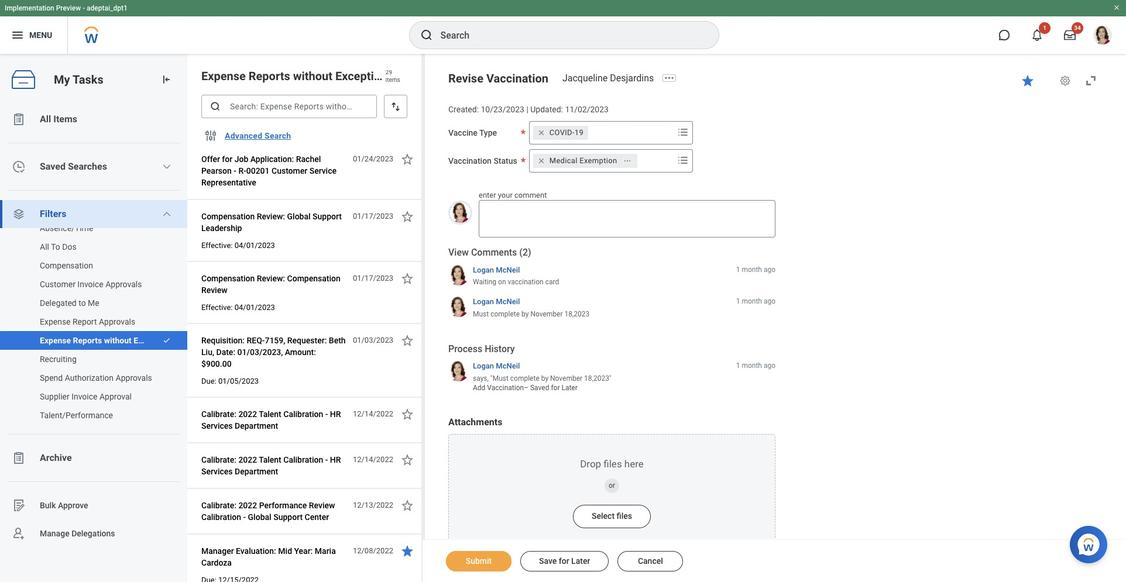Task type: locate. For each thing, give the bounding box(es) containing it.
invoice
[[78, 280, 103, 289], [72, 392, 98, 402]]

complete up '–'
[[511, 375, 540, 383]]

check image
[[163, 337, 171, 345]]

0 vertical spatial all
[[40, 114, 51, 125]]

logan up must
[[473, 298, 494, 306]]

vaccination
[[487, 71, 549, 86], [449, 156, 492, 166], [487, 384, 524, 392]]

x small image inside covid-19, press delete to clear value. option
[[536, 127, 547, 139]]

approvals up delegated to me button
[[106, 280, 142, 289]]

(2)
[[520, 247, 532, 258]]

mcneil up on
[[496, 266, 520, 274]]

adeptai_dpt1
[[87, 4, 128, 12]]

offer for job application: rachel pearson ‎- r-00201 customer service representative button
[[201, 152, 347, 190]]

compensation button
[[0, 257, 176, 275]]

1 horizontal spatial review
[[309, 501, 335, 511]]

0 vertical spatial logan
[[473, 266, 494, 274]]

2 services from the top
[[201, 467, 233, 477]]

department down 01/05/2023
[[235, 422, 278, 431]]

x small image
[[536, 127, 547, 139], [536, 155, 547, 167]]

logan up waiting
[[473, 266, 494, 274]]

0 horizontal spatial by
[[522, 310, 529, 318]]

2 review: from the top
[[257, 274, 285, 283]]

logan mcneil button up on
[[473, 265, 520, 275]]

1 ago from the top
[[764, 266, 776, 274]]

1 month ago for must complete by november 18,2023
[[737, 298, 776, 306]]

expense
[[201, 69, 246, 83], [40, 317, 71, 327], [40, 336, 71, 346]]

bulk approve
[[40, 501, 88, 511]]

review: inside compensation review: global support leadership
[[257, 212, 285, 221]]

1 list from the top
[[0, 105, 187, 548]]

november left 18,2023
[[531, 310, 563, 318]]

saved right clock check "icon"
[[40, 161, 66, 172]]

effective: for compensation review: global support leadership
[[201, 241, 233, 250]]

0 vertical spatial 1 month ago
[[737, 266, 776, 274]]

calibrate: for first the calibrate: 2022 talent calibration - hr services department button
[[201, 410, 237, 419]]

logan mcneil up "must
[[473, 362, 520, 371]]

requisition: req-7159, requester: beth liu, date: 01/03/2023, amount: $900.00
[[201, 336, 346, 369]]

2022 up "calibrate: 2022 performance review calibration - global support center"
[[239, 456, 257, 465]]

2 vertical spatial expense
[[40, 336, 71, 346]]

1 calibrate: 2022 talent calibration - hr services department from the top
[[201, 410, 341, 431]]

2 vertical spatial calibration
[[201, 513, 241, 522]]

jacqueline desjardins
[[563, 73, 654, 84]]

mcneil down on
[[496, 298, 520, 306]]

1 horizontal spatial reports
[[249, 69, 290, 83]]

me
[[88, 299, 99, 308]]

maria
[[315, 547, 336, 556]]

expense reports without exceptions inside item list element
[[201, 69, 393, 83]]

11/02/2023
[[565, 105, 609, 114]]

expense for the expense report approvals button
[[40, 317, 71, 327]]

x small image left covid-
[[536, 127, 547, 139]]

2 vertical spatial calibrate:
[[201, 501, 237, 511]]

1 1 month ago from the top
[[737, 266, 776, 274]]

clipboard image
[[12, 452, 26, 466]]

2 calibrate: 2022 talent calibration - hr services department from the top
[[201, 456, 341, 477]]

0 vertical spatial effective:
[[201, 241, 233, 250]]

logan mcneil button up "must
[[473, 361, 520, 372]]

calibrate: for second the calibrate: 2022 talent calibration - hr services department button
[[201, 456, 237, 465]]

0 vertical spatial 12/14/2022
[[353, 410, 394, 419]]

without down the expense report approvals button
[[104, 336, 132, 346]]

complete right must
[[491, 310, 520, 318]]

0 horizontal spatial saved
[[40, 161, 66, 172]]

1 button
[[1025, 22, 1051, 48]]

0 vertical spatial talent
[[259, 410, 282, 419]]

3 ago from the top
[[764, 362, 776, 370]]

saved
[[40, 161, 66, 172], [531, 384, 550, 392]]

saved searches
[[40, 161, 107, 172]]

1 vertical spatial reports
[[73, 336, 102, 346]]

expense reports without exceptions down the expense report approvals button
[[40, 336, 174, 346]]

compensation review: global support leadership
[[201, 212, 342, 233]]

04/01/2023
[[235, 241, 275, 250], [235, 303, 275, 312]]

1 effective: 04/01/2023 from the top
[[201, 241, 275, 250]]

1 vertical spatial approvals
[[99, 317, 135, 327]]

customer down application:
[[272, 166, 308, 176]]

invoice down spend authorization approvals button
[[72, 392, 98, 402]]

0 vertical spatial invoice
[[78, 280, 103, 289]]

1 vertical spatial saved
[[531, 384, 550, 392]]

1 vertical spatial for
[[551, 384, 560, 392]]

logan for waiting
[[473, 266, 494, 274]]

star image for compensation review: global support leadership
[[401, 210, 415, 224]]

3 calibrate: from the top
[[201, 501, 237, 511]]

1 logan mcneil button from the top
[[473, 265, 520, 275]]

calibrate: 2022 talent calibration - hr services department up 'performance'
[[201, 456, 341, 477]]

review inside compensation review: compensation review
[[201, 286, 228, 295]]

for right save
[[559, 557, 570, 566]]

medical exemption, press delete to clear value. option
[[533, 154, 638, 168]]

for inside 'offer for job application: rachel pearson ‎- r-00201 customer service representative'
[[222, 155, 233, 164]]

1 vertical spatial global
[[248, 513, 272, 522]]

compensation inside compensation review: global support leadership
[[201, 212, 255, 221]]

reports
[[249, 69, 290, 83], [73, 336, 102, 346]]

0 vertical spatial services
[[201, 422, 233, 431]]

talent for first the calibrate: 2022 talent calibration - hr services department button
[[259, 410, 282, 419]]

0 vertical spatial logan mcneil
[[473, 266, 520, 274]]

review inside "calibrate: 2022 performance review calibration - global support center"
[[309, 501, 335, 511]]

2022 for second the calibrate: 2022 talent calibration - hr services department button
[[239, 456, 257, 465]]

Search Workday  search field
[[441, 22, 695, 48]]

all left "items" on the top left
[[40, 114, 51, 125]]

1 review: from the top
[[257, 212, 285, 221]]

logan mcneil
[[473, 266, 520, 274], [473, 298, 520, 306], [473, 362, 520, 371]]

1 vertical spatial x small image
[[536, 155, 547, 167]]

logan mcneil for on
[[473, 266, 520, 274]]

2 vertical spatial 1 month ago
[[737, 362, 776, 370]]

for inside says, "must complete by november 18,2023" add vaccination – saved for later
[[551, 384, 560, 392]]

logan mcneil button for complete
[[473, 297, 520, 307]]

1 x small image from the top
[[536, 127, 547, 139]]

vaccination down 'vaccine type'
[[449, 156, 492, 166]]

by inside says, "must complete by november 18,2023" add vaccination – saved for later
[[542, 375, 549, 383]]

3 2022 from the top
[[239, 501, 257, 511]]

covid-19
[[550, 128, 584, 137]]

2 vertical spatial mcneil
[[496, 362, 520, 371]]

1 vertical spatial 12/14/2022
[[353, 456, 394, 464]]

complete
[[491, 310, 520, 318], [511, 375, 540, 383]]

prompts image
[[676, 125, 690, 139]]

month
[[742, 266, 763, 274], [742, 298, 763, 306], [742, 362, 763, 370]]

1 vertical spatial exceptions
[[134, 336, 174, 346]]

later right save
[[572, 557, 591, 566]]

1 month from the top
[[742, 266, 763, 274]]

0 vertical spatial calibrate: 2022 talent calibration - hr services department
[[201, 410, 341, 431]]

2 hr from the top
[[330, 456, 341, 465]]

logan mcneil inside the process history region
[[473, 362, 520, 371]]

clipboard image
[[12, 112, 26, 127]]

implementation preview -   adeptai_dpt1
[[5, 4, 128, 12]]

effective: down the leadership
[[201, 241, 233, 250]]

1 horizontal spatial by
[[542, 375, 549, 383]]

1 vertical spatial 01/17/2023
[[353, 274, 394, 283]]

0 vertical spatial expense reports without exceptions
[[201, 69, 393, 83]]

history
[[485, 344, 515, 355]]

for inside button
[[559, 557, 570, 566]]

support down 'performance'
[[274, 513, 303, 522]]

support down service
[[313, 212, 342, 221]]

0 horizontal spatial search image
[[210, 101, 221, 112]]

by right "must
[[542, 375, 549, 383]]

justify image
[[11, 28, 25, 42]]

2 vertical spatial logan
[[473, 362, 494, 371]]

1 04/01/2023 from the top
[[235, 241, 275, 250]]

0 vertical spatial without
[[293, 69, 333, 83]]

calibration inside "calibrate: 2022 performance review calibration - global support center"
[[201, 513, 241, 522]]

calibrate: 2022 talent calibration - hr services department button down 01/05/2023
[[201, 408, 347, 433]]

november
[[531, 310, 563, 318], [551, 375, 583, 383]]

2 effective: 04/01/2023 from the top
[[201, 303, 275, 312]]

search image inside menu banner
[[420, 28, 434, 42]]

all for all to dos
[[40, 242, 49, 252]]

3 logan mcneil from the top
[[473, 362, 520, 371]]

approvals down me
[[99, 317, 135, 327]]

1 vertical spatial invoice
[[72, 392, 98, 402]]

created: 10/23/2023 | updated: 11/02/2023
[[449, 105, 609, 114]]

0 horizontal spatial customer
[[40, 280, 75, 289]]

reports inside item list element
[[249, 69, 290, 83]]

november left the 18,2023"
[[551, 375, 583, 383]]

reports down expense report approvals
[[73, 336, 102, 346]]

1 12/14/2022 from the top
[[353, 410, 394, 419]]

filters button
[[0, 200, 187, 228]]

0 vertical spatial support
[[313, 212, 342, 221]]

0 horizontal spatial exceptions
[[134, 336, 174, 346]]

2 vertical spatial for
[[559, 557, 570, 566]]

compensation for compensation
[[40, 261, 93, 271]]

12/14/2022
[[353, 410, 394, 419], [353, 456, 394, 464]]

delegated to me button
[[0, 294, 176, 313]]

1 vertical spatial logan mcneil
[[473, 298, 520, 306]]

logan mcneil button
[[473, 265, 520, 275], [473, 297, 520, 307], [473, 361, 520, 372]]

inbox large image
[[1065, 29, 1076, 41]]

effective: 04/01/2023 down the leadership
[[201, 241, 275, 250]]

effective: 04/01/2023 up requisition:
[[201, 303, 275, 312]]

04/01/2023 down compensation review: global support leadership
[[235, 241, 275, 250]]

star image
[[1021, 74, 1035, 88], [401, 210, 415, 224], [401, 272, 415, 286], [401, 499, 415, 513], [401, 545, 415, 559]]

29
[[386, 69, 392, 75]]

1 vertical spatial calibrate: 2022 talent calibration - hr services department button
[[201, 453, 347, 479]]

month for must complete by november 18,2023
[[742, 298, 763, 306]]

1 star image from the top
[[401, 152, 415, 166]]

absence/time button
[[0, 219, 176, 238]]

1 2022 from the top
[[239, 410, 257, 419]]

global down 'performance'
[[248, 513, 272, 522]]

add
[[473, 384, 486, 392]]

2 ago from the top
[[764, 298, 776, 306]]

0 vertical spatial 2022
[[239, 410, 257, 419]]

2 01/17/2023 from the top
[[353, 274, 394, 283]]

ago for must complete by november 18,2023
[[764, 298, 776, 306]]

2 2022 from the top
[[239, 456, 257, 465]]

2 logan mcneil button from the top
[[473, 297, 520, 307]]

0 horizontal spatial reports
[[73, 336, 102, 346]]

spend authorization approvals button
[[0, 369, 176, 388]]

1 talent from the top
[[259, 410, 282, 419]]

2 talent from the top
[[259, 456, 282, 465]]

0 vertical spatial hr
[[330, 410, 341, 419]]

rename image
[[12, 499, 26, 513]]

search
[[265, 131, 291, 141]]

calibration for second the calibrate: 2022 talent calibration - hr services department button
[[284, 456, 323, 465]]

1 vertical spatial calibrate: 2022 talent calibration - hr services department
[[201, 456, 341, 477]]

says, "must complete by november 18,2023" add vaccination – saved for later
[[473, 375, 612, 392]]

chevron down image
[[162, 210, 172, 219]]

3 logan mcneil button from the top
[[473, 361, 520, 372]]

review for compensation review: compensation review
[[201, 286, 228, 295]]

|
[[527, 105, 529, 114]]

1 horizontal spatial search image
[[420, 28, 434, 42]]

1 vertical spatial later
[[572, 557, 591, 566]]

vaccination
[[508, 278, 544, 286]]

search image
[[420, 28, 434, 42], [210, 101, 221, 112]]

0 vertical spatial approvals
[[106, 280, 142, 289]]

save
[[539, 557, 557, 566]]

1 vertical spatial expense reports without exceptions
[[40, 336, 174, 346]]

star image for second the calibrate: 2022 talent calibration - hr services department button
[[401, 453, 415, 467]]

vaccine
[[449, 128, 478, 137]]

2 04/01/2023 from the top
[[235, 303, 275, 312]]

2 all from the top
[[40, 242, 49, 252]]

1 vertical spatial review:
[[257, 274, 285, 283]]

1 vertical spatial effective: 04/01/2023
[[201, 303, 275, 312]]

2 logan from the top
[[473, 298, 494, 306]]

invoice down compensation button at top left
[[78, 280, 103, 289]]

2022 for first the calibrate: 2022 talent calibration - hr services department button
[[239, 410, 257, 419]]

1 mcneil from the top
[[496, 266, 520, 274]]

vaccination down "must
[[487, 384, 524, 392]]

2 month from the top
[[742, 298, 763, 306]]

01/17/2023 for compensation review: global support leadership
[[353, 212, 394, 221]]

2 logan mcneil from the top
[[473, 298, 520, 306]]

2 vertical spatial vaccination
[[487, 384, 524, 392]]

comments
[[471, 247, 517, 258]]

service
[[310, 166, 337, 176]]

1 vertical spatial month
[[742, 298, 763, 306]]

date:
[[216, 348, 236, 357]]

1 horizontal spatial customer
[[272, 166, 308, 176]]

profile logan mcneil image
[[1094, 26, 1113, 47]]

reports up search: expense reports without exceptions text field
[[249, 69, 290, 83]]

invoice inside supplier invoice approval button
[[72, 392, 98, 402]]

1 services from the top
[[201, 422, 233, 431]]

1 vertical spatial 04/01/2023
[[235, 303, 275, 312]]

0 vertical spatial customer
[[272, 166, 308, 176]]

3 1 month ago from the top
[[737, 362, 776, 370]]

jacqueline
[[563, 73, 608, 84]]

logan up the says,
[[473, 362, 494, 371]]

18,2023
[[565, 310, 590, 318]]

1 01/17/2023 from the top
[[353, 212, 394, 221]]

effective: 04/01/2023 for compensation review: global support leadership
[[201, 241, 275, 250]]

item list element
[[187, 54, 425, 583]]

review:
[[257, 212, 285, 221], [257, 274, 285, 283]]

effective: 04/01/2023
[[201, 241, 275, 250], [201, 303, 275, 312]]

all to dos button
[[0, 238, 176, 257]]

4 star image from the top
[[401, 453, 415, 467]]

3 month from the top
[[742, 362, 763, 370]]

0 vertical spatial department
[[235, 422, 278, 431]]

0 horizontal spatial review
[[201, 286, 228, 295]]

transformation import image
[[160, 74, 172, 86]]

enter your comment
[[479, 191, 547, 200]]

for left job
[[222, 155, 233, 164]]

saved inside says, "must complete by november 18,2023" add vaccination – saved for later
[[531, 384, 550, 392]]

1 vertical spatial customer
[[40, 280, 75, 289]]

1 vertical spatial 2022
[[239, 456, 257, 465]]

Search: Expense Reports without Exceptions text field
[[201, 95, 377, 118]]

0 vertical spatial logan mcneil button
[[473, 265, 520, 275]]

global down service
[[287, 212, 311, 221]]

0 vertical spatial month
[[742, 266, 763, 274]]

1 vertical spatial 1 month ago
[[737, 298, 776, 306]]

approvals up approval
[[116, 374, 152, 383]]

files
[[617, 512, 633, 521]]

complete inside says, "must complete by november 18,2023" add vaccination – saved for later
[[511, 375, 540, 383]]

saved searches button
[[0, 153, 187, 181]]

global
[[287, 212, 311, 221], [248, 513, 272, 522]]

2 mcneil from the top
[[496, 298, 520, 306]]

mcneil up "must
[[496, 362, 520, 371]]

exemption
[[580, 156, 618, 165]]

0 horizontal spatial without
[[104, 336, 132, 346]]

logan mcneil button up must
[[473, 297, 520, 307]]

customer inside 'offer for job application: rachel pearson ‎- r-00201 customer service representative'
[[272, 166, 308, 176]]

menu button
[[0, 16, 68, 54]]

expense reports without exceptions up search: expense reports without exceptions text field
[[201, 69, 393, 83]]

delegated
[[40, 299, 77, 308]]

2 x small image from the top
[[536, 155, 547, 167]]

01/03/2023
[[353, 336, 394, 345]]

review: down compensation review: global support leadership
[[257, 274, 285, 283]]

without up search: expense reports without exceptions text field
[[293, 69, 333, 83]]

1 vertical spatial complete
[[511, 375, 540, 383]]

2 1 month ago from the top
[[737, 298, 776, 306]]

for right '–'
[[551, 384, 560, 392]]

items
[[386, 77, 400, 83]]

0 vertical spatial 04/01/2023
[[235, 241, 275, 250]]

review up center
[[309, 501, 335, 511]]

comment
[[515, 191, 547, 200]]

1 horizontal spatial saved
[[531, 384, 550, 392]]

chevron down image
[[162, 162, 172, 172]]

0 horizontal spatial global
[[248, 513, 272, 522]]

2 vertical spatial month
[[742, 362, 763, 370]]

by down vaccination
[[522, 310, 529, 318]]

1 all from the top
[[40, 114, 51, 125]]

x small image left "medical"
[[536, 155, 547, 167]]

1 vertical spatial november
[[551, 375, 583, 383]]

1 calibrate: from the top
[[201, 410, 237, 419]]

all inside all to dos button
[[40, 242, 49, 252]]

1 calibrate: 2022 talent calibration - hr services department button from the top
[[201, 408, 347, 433]]

calibrate: 2022 talent calibration - hr services department button
[[201, 408, 347, 433], [201, 453, 347, 479]]

calibrate: inside "calibrate: 2022 performance review calibration - global support center"
[[201, 501, 237, 511]]

effective: up requisition:
[[201, 303, 233, 312]]

saved right '–'
[[531, 384, 550, 392]]

month for waiting on vaccination card
[[742, 266, 763, 274]]

1 for must complete by november 18,2023
[[737, 298, 741, 306]]

talent/performance
[[40, 411, 113, 421]]

3 mcneil from the top
[[496, 362, 520, 371]]

0 horizontal spatial support
[[274, 513, 303, 522]]

offer
[[201, 155, 220, 164]]

review: down 'offer for job application: rachel pearson ‎- r-00201 customer service representative'
[[257, 212, 285, 221]]

1 logan from the top
[[473, 266, 494, 274]]

2022
[[239, 410, 257, 419], [239, 456, 257, 465], [239, 501, 257, 511]]

04/01/2023 down compensation review: compensation review
[[235, 303, 275, 312]]

1 inside button
[[1044, 25, 1047, 31]]

hr
[[330, 410, 341, 419], [330, 456, 341, 465]]

0 horizontal spatial expense reports without exceptions
[[40, 336, 174, 346]]

2 calibrate: from the top
[[201, 456, 237, 465]]

to
[[79, 299, 86, 308]]

expense right 'transformation import' "icon"
[[201, 69, 246, 83]]

job
[[235, 155, 249, 164]]

without
[[293, 69, 333, 83], [104, 336, 132, 346]]

0 vertical spatial reports
[[249, 69, 290, 83]]

all items button
[[0, 105, 187, 134]]

later right '–'
[[562, 384, 578, 392]]

customer invoice approvals
[[40, 280, 142, 289]]

calibrate: 2022 talent calibration - hr services department button up 'performance'
[[201, 453, 347, 479]]

1 vertical spatial review
[[309, 501, 335, 511]]

expense up recruiting
[[40, 336, 71, 346]]

0 vertical spatial search image
[[420, 28, 434, 42]]

review: inside compensation review: compensation review
[[257, 274, 285, 283]]

logan mcneil up must
[[473, 298, 520, 306]]

1 hr from the top
[[330, 410, 341, 419]]

perspective image
[[12, 207, 26, 221]]

2022 inside "calibrate: 2022 performance review calibration - global support center"
[[239, 501, 257, 511]]

0 vertical spatial for
[[222, 155, 233, 164]]

vaccination up |
[[487, 71, 549, 86]]

2 effective: from the top
[[201, 303, 233, 312]]

list
[[0, 105, 187, 548], [0, 219, 187, 425]]

logan mcneil up on
[[473, 266, 520, 274]]

medical exemption
[[550, 156, 618, 165]]

-
[[83, 4, 85, 12], [325, 410, 328, 419], [325, 456, 328, 465], [243, 513, 246, 522]]

2 12/14/2022 from the top
[[353, 456, 394, 464]]

list containing absence/time
[[0, 219, 187, 425]]

compensation inside button
[[40, 261, 93, 271]]

star image
[[401, 152, 415, 166], [401, 334, 415, 348], [401, 408, 415, 422], [401, 453, 415, 467]]

2 list from the top
[[0, 219, 187, 425]]

2 vertical spatial 2022
[[239, 501, 257, 511]]

without inside button
[[104, 336, 132, 346]]

view
[[449, 247, 469, 258]]

0 vertical spatial complete
[[491, 310, 520, 318]]

related actions image
[[624, 157, 632, 165]]

2 vertical spatial ago
[[764, 362, 776, 370]]

0 vertical spatial 01/17/2023
[[353, 212, 394, 221]]

archive
[[40, 453, 72, 464]]

2 vertical spatial logan mcneil button
[[473, 361, 520, 372]]

1 vertical spatial logan mcneil button
[[473, 297, 520, 307]]

1 vertical spatial ago
[[764, 298, 776, 306]]

effective: for compensation review: compensation review
[[201, 303, 233, 312]]

expense down delegated
[[40, 317, 71, 327]]

configure image
[[204, 129, 218, 143]]

logan for must
[[473, 298, 494, 306]]

"must
[[491, 375, 509, 383]]

1 inside the process history region
[[737, 362, 741, 370]]

0 vertical spatial saved
[[40, 161, 66, 172]]

select files button
[[573, 505, 651, 529]]

compensation review: global support leadership button
[[201, 210, 347, 235]]

12/14/2022 for first the calibrate: 2022 talent calibration - hr services department button
[[353, 410, 394, 419]]

all left to
[[40, 242, 49, 252]]

expense report approvals
[[40, 317, 135, 327]]

01/03/2023,
[[238, 348, 283, 357]]

1 logan mcneil from the top
[[473, 266, 520, 274]]

jacqueline desjardins element
[[563, 73, 661, 84]]

my tasks element
[[0, 54, 187, 583]]

calibrate: 2022 talent calibration - hr services department down 01/05/2023
[[201, 410, 341, 431]]

1 vertical spatial calibration
[[284, 456, 323, 465]]

1 horizontal spatial global
[[287, 212, 311, 221]]

due: 01/05/2023
[[201, 377, 259, 386]]

ago
[[764, 266, 776, 274], [764, 298, 776, 306], [764, 362, 776, 370]]

1 vertical spatial department
[[235, 467, 278, 477]]

04/01/2023 for global
[[235, 241, 275, 250]]

exceptions inside button
[[134, 336, 174, 346]]

your
[[498, 191, 513, 200]]

0 vertical spatial by
[[522, 310, 529, 318]]

customer up delegated
[[40, 280, 75, 289]]

spend authorization approvals
[[40, 374, 152, 383]]

reports inside expense reports without exceptions button
[[73, 336, 102, 346]]

report
[[73, 317, 97, 327]]

invoice inside customer invoice approvals button
[[78, 280, 103, 289]]

1 vertical spatial expense
[[40, 317, 71, 327]]

1 horizontal spatial expense reports without exceptions
[[201, 69, 393, 83]]

1 for says, "must complete by november 18,2023"
[[737, 362, 741, 370]]

star image for first the calibrate: 2022 talent calibration - hr services department button
[[401, 408, 415, 422]]

customer inside button
[[40, 280, 75, 289]]

0 vertical spatial exceptions
[[336, 69, 393, 83]]

global inside "calibrate: 2022 performance review calibration - global support center"
[[248, 513, 272, 522]]

preview
[[56, 4, 81, 12]]

list containing all items
[[0, 105, 187, 548]]

approvals for customer invoice approvals
[[106, 280, 142, 289]]

1 horizontal spatial support
[[313, 212, 342, 221]]

1 vertical spatial support
[[274, 513, 303, 522]]

0 vertical spatial effective: 04/01/2023
[[201, 241, 275, 250]]

compensation for compensation review: compensation review
[[201, 274, 255, 283]]

all inside all items button
[[40, 114, 51, 125]]

1 vertical spatial all
[[40, 242, 49, 252]]

2022 down 01/05/2023
[[239, 410, 257, 419]]

3 logan from the top
[[473, 362, 494, 371]]

review up requisition:
[[201, 286, 228, 295]]

0 vertical spatial vaccination
[[487, 71, 549, 86]]

application:
[[251, 155, 294, 164]]

01/05/2023
[[218, 377, 259, 386]]

2 vertical spatial approvals
[[116, 374, 152, 383]]

1 effective: from the top
[[201, 241, 233, 250]]

compensation for compensation review: global support leadership
[[201, 212, 255, 221]]

view comments (2)
[[449, 247, 532, 258]]

attachments region
[[449, 417, 776, 553]]

3 star image from the top
[[401, 408, 415, 422]]

2022 left 'performance'
[[239, 501, 257, 511]]

department up "calibrate: 2022 performance review calibration - global support center"
[[235, 467, 278, 477]]

1 vertical spatial mcneil
[[496, 298, 520, 306]]

1 vertical spatial hr
[[330, 456, 341, 465]]



Task type: vqa. For each thing, say whether or not it's contained in the screenshot.
first '$69' button from the top of the the GPR Average Overtime Cost by Country element
no



Task type: describe. For each thing, give the bounding box(es) containing it.
month inside the process history region
[[742, 362, 763, 370]]

performance
[[259, 501, 307, 511]]

pearson
[[201, 166, 232, 176]]

delegated to me
[[40, 299, 99, 308]]

34 button
[[1058, 22, 1084, 48]]

services for second the calibrate: 2022 talent calibration - hr services department button
[[201, 467, 233, 477]]

absence/time
[[40, 224, 93, 233]]

review: for global
[[257, 212, 285, 221]]

talent for second the calibrate: 2022 talent calibration - hr services department button
[[259, 456, 282, 465]]

ago for waiting on vaccination card
[[764, 266, 776, 274]]

cancel button
[[618, 552, 684, 572]]

authorization
[[65, 374, 114, 383]]

logan inside the process history region
[[473, 362, 494, 371]]

save for later button
[[521, 552, 609, 572]]

requisition:
[[201, 336, 245, 346]]

12/14/2022 for second the calibrate: 2022 talent calibration - hr services department button
[[353, 456, 394, 464]]

cardoza
[[201, 559, 232, 568]]

x small image for type
[[536, 127, 547, 139]]

1 month ago inside the process history region
[[737, 362, 776, 370]]

spend
[[40, 374, 63, 383]]

manager evaluation: mid year: maria cardoza
[[201, 547, 336, 568]]

x small image for status
[[536, 155, 547, 167]]

vaccination inside says, "must complete by november 18,2023" add vaccination – saved for later
[[487, 384, 524, 392]]

later inside says, "must complete by november 18,2023" add vaccination – saved for later
[[562, 384, 578, 392]]

support inside compensation review: global support leadership
[[313, 212, 342, 221]]

services for first the calibrate: 2022 talent calibration - hr services department button
[[201, 422, 233, 431]]

sort image
[[390, 101, 402, 112]]

advanced
[[225, 131, 263, 141]]

revise
[[449, 71, 484, 86]]

–
[[524, 384, 529, 392]]

rachel
[[296, 155, 321, 164]]

saved inside 'dropdown button'
[[40, 161, 66, 172]]

advanced search button
[[220, 124, 296, 148]]

logan mcneil for complete
[[473, 298, 520, 306]]

must
[[473, 310, 489, 318]]

all items
[[40, 114, 77, 125]]

supplier
[[40, 392, 70, 402]]

for for save
[[559, 557, 570, 566]]

card
[[546, 278, 559, 286]]

compensation review: compensation review
[[201, 274, 341, 295]]

hr for first the calibrate: 2022 talent calibration - hr services department button
[[330, 410, 341, 419]]

star image for compensation review: compensation review
[[401, 272, 415, 286]]

- inside "calibrate: 2022 performance review calibration - global support center"
[[243, 513, 246, 522]]

review: for compensation
[[257, 274, 285, 283]]

process history region
[[449, 343, 776, 397]]

compensation review: compensation review button
[[201, 272, 347, 298]]

expense reports without exceptions inside expense reports without exceptions button
[[40, 336, 174, 346]]

prompts image
[[676, 153, 690, 167]]

requester:
[[287, 336, 327, 346]]

representative
[[201, 178, 256, 187]]

year:
[[294, 547, 313, 556]]

exceptions inside item list element
[[336, 69, 393, 83]]

medical
[[550, 156, 578, 165]]

04/01/2023 for compensation
[[235, 303, 275, 312]]

waiting on vaccination card
[[473, 278, 559, 286]]

later inside button
[[572, 557, 591, 566]]

without inside item list element
[[293, 69, 333, 83]]

user plus image
[[12, 527, 26, 541]]

bulk
[[40, 501, 56, 511]]

mcneil inside the process history region
[[496, 362, 520, 371]]

select
[[592, 512, 615, 521]]

calibration for first the calibrate: 2022 talent calibration - hr services department button
[[284, 410, 323, 419]]

on
[[498, 278, 506, 286]]

enter your comment text field
[[479, 200, 776, 238]]

2 department from the top
[[235, 467, 278, 477]]

expense inside item list element
[[201, 69, 246, 83]]

dos
[[62, 242, 77, 252]]

approval
[[100, 392, 132, 402]]

for for offer
[[222, 155, 233, 164]]

approvals for spend authorization approvals
[[116, 374, 152, 383]]

covid-
[[550, 128, 575, 137]]

november inside says, "must complete by november 18,2023" add vaccination – saved for later
[[551, 375, 583, 383]]

offer for job application: rachel pearson ‎- r-00201 customer service representative
[[201, 155, 337, 187]]

beth
[[329, 336, 346, 346]]

bulk approve link
[[0, 492, 187, 520]]

expense for expense reports without exceptions button
[[40, 336, 71, 346]]

fullscreen image
[[1085, 74, 1099, 88]]

items
[[53, 114, 77, 125]]

menu
[[29, 30, 52, 40]]

says,
[[473, 375, 489, 383]]

updated:
[[531, 105, 563, 114]]

all for all items
[[40, 114, 51, 125]]

10/23/2023
[[481, 105, 525, 114]]

1 department from the top
[[235, 422, 278, 431]]

process
[[449, 344, 483, 355]]

expense report approvals button
[[0, 313, 176, 332]]

to
[[51, 242, 60, 252]]

2 calibrate: 2022 talent calibration - hr services department button from the top
[[201, 453, 347, 479]]

talent/performance button
[[0, 406, 176, 425]]

calibrate: for the calibrate: 2022 performance review calibration - global support center button
[[201, 501, 237, 511]]

2 star image from the top
[[401, 334, 415, 348]]

12/08/2022
[[353, 547, 394, 556]]

submit
[[466, 557, 492, 566]]

12/13/2022
[[353, 501, 394, 510]]

action bar region
[[423, 540, 1127, 583]]

star image for offer for job application: rachel pearson ‎- r-00201 customer service representative button
[[401, 152, 415, 166]]

delegations
[[72, 529, 115, 539]]

ago inside the process history region
[[764, 362, 776, 370]]

tasks
[[73, 72, 103, 86]]

01/17/2023 for compensation review: compensation review
[[353, 274, 394, 283]]

support inside "calibrate: 2022 performance review calibration - global support center"
[[274, 513, 303, 522]]

covid-19 element
[[550, 128, 584, 138]]

star image for manager evaluation: mid year: maria cardoza
[[401, 545, 415, 559]]

mcneil for complete
[[496, 298, 520, 306]]

34
[[1075, 25, 1082, 31]]

effective: 04/01/2023 for compensation review: compensation review
[[201, 303, 275, 312]]

invoice for approvals
[[78, 280, 103, 289]]

mcneil for on
[[496, 266, 520, 274]]

filters
[[40, 209, 66, 220]]

revise vaccination
[[449, 71, 549, 86]]

logan mcneil button inside the process history region
[[473, 361, 520, 372]]

vaccination status
[[449, 156, 518, 166]]

searches
[[68, 161, 107, 172]]

gear image
[[1060, 75, 1072, 87]]

recruiting
[[40, 355, 77, 364]]

search image inside item list element
[[210, 101, 221, 112]]

covid-19, press delete to clear value. option
[[533, 126, 589, 140]]

‎-
[[234, 166, 237, 176]]

select files
[[592, 512, 633, 521]]

archive button
[[0, 445, 187, 473]]

enter
[[479, 191, 496, 200]]

employee's photo (logan mcneil) image
[[449, 201, 473, 225]]

2022 for the calibrate: 2022 performance review calibration - global support center button
[[239, 501, 257, 511]]

req-
[[247, 336, 265, 346]]

review for calibrate: 2022 performance review calibration - global support center
[[309, 501, 335, 511]]

1 for waiting on vaccination card
[[737, 266, 741, 274]]

calibrate: 2022 performance review calibration - global support center button
[[201, 499, 347, 525]]

18,2023"
[[585, 375, 612, 383]]

amount:
[[285, 348, 316, 357]]

1 vertical spatial vaccination
[[449, 156, 492, 166]]

calibrate: 2022 talent calibration - hr services department for second the calibrate: 2022 talent calibration - hr services department button
[[201, 456, 341, 477]]

leadership
[[201, 224, 242, 233]]

close environment banner image
[[1114, 4, 1121, 11]]

1 month ago for waiting on vaccination card
[[737, 266, 776, 274]]

- inside menu banner
[[83, 4, 85, 12]]

menu banner
[[0, 0, 1127, 54]]

0 vertical spatial november
[[531, 310, 563, 318]]

19
[[575, 128, 584, 137]]

clock check image
[[12, 160, 26, 174]]

notifications large image
[[1032, 29, 1044, 41]]

medical exemption element
[[550, 156, 618, 166]]

requisition: req-7159, requester: beth liu, date: 01/03/2023, amount: $900.00 button
[[201, 334, 347, 371]]

my tasks
[[54, 72, 103, 86]]

logan mcneil button for on
[[473, 265, 520, 275]]

hr for second the calibrate: 2022 talent calibration - hr services department button
[[330, 456, 341, 465]]

calibrate: 2022 talent calibration - hr services department for first the calibrate: 2022 talent calibration - hr services department button
[[201, 410, 341, 431]]

must complete by november 18,2023
[[473, 310, 590, 318]]

supplier invoice approval
[[40, 392, 132, 402]]

approvals for expense report approvals
[[99, 317, 135, 327]]

invoice for approval
[[72, 392, 98, 402]]

global inside compensation review: global support leadership
[[287, 212, 311, 221]]

status
[[494, 156, 518, 166]]



